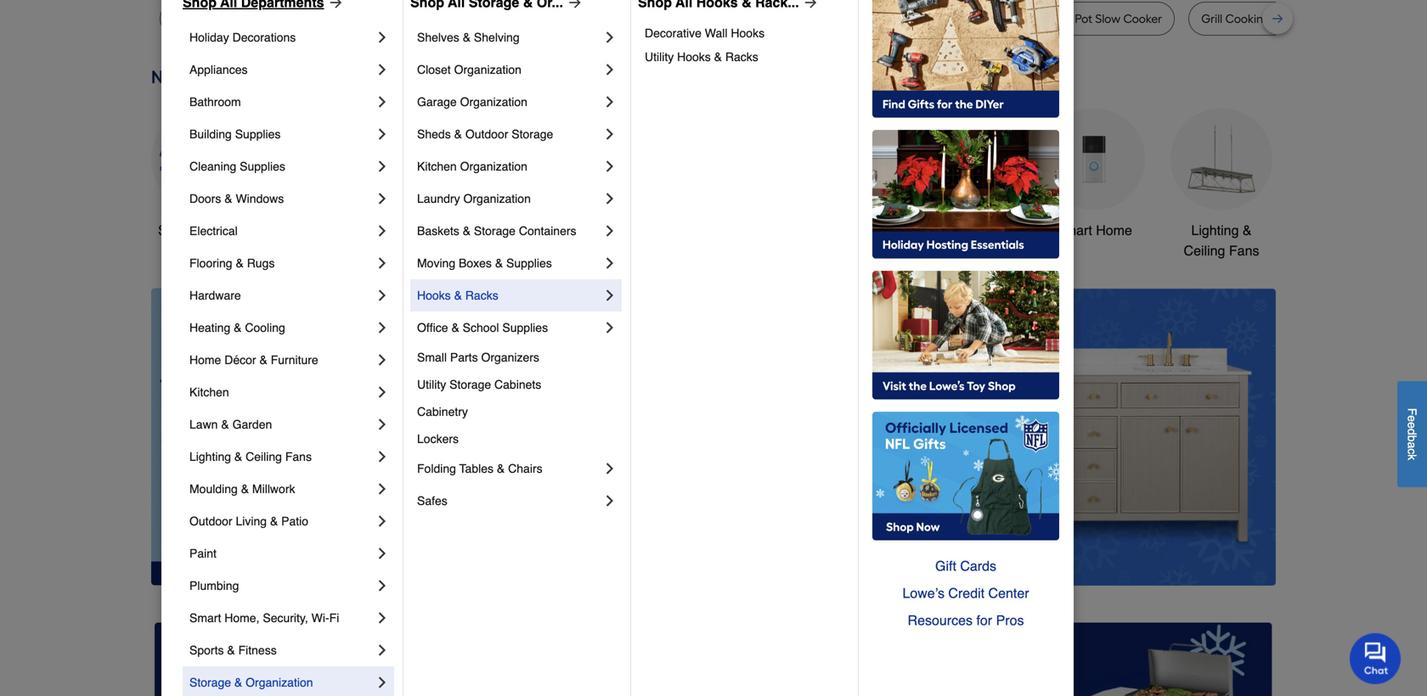 Task type: vqa. For each thing, say whether or not it's contained in the screenshot.
chevron right image corresponding to Holiday Decorations
yes



Task type: locate. For each thing, give the bounding box(es) containing it.
1 horizontal spatial bathroom link
[[916, 108, 1018, 241]]

cooker up shelves
[[430, 11, 469, 26]]

fans inside lighting & ceiling fans
[[1229, 243, 1260, 259]]

chevron right image for holiday decorations
[[374, 29, 391, 46]]

chevron right image for smart home, security, wi-fi
[[374, 610, 391, 627]]

1 vertical spatial kitchen
[[189, 386, 229, 399]]

0 horizontal spatial slow
[[402, 11, 427, 26]]

d
[[1406, 429, 1419, 436]]

decorations
[[232, 31, 296, 44], [548, 243, 621, 259]]

1 vertical spatial home
[[189, 353, 221, 367]]

hooks up office
[[417, 289, 451, 303]]

1 vertical spatial decorations
[[548, 243, 621, 259]]

bathroom
[[189, 95, 241, 109], [938, 223, 996, 238]]

1 horizontal spatial lighting
[[1192, 223, 1239, 238]]

2 tools from the left
[[844, 223, 875, 238]]

holiday decorations link
[[189, 21, 374, 54]]

gift cards link
[[873, 553, 1060, 580]]

resources for pros
[[908, 613, 1024, 629]]

0 horizontal spatial utility
[[417, 378, 446, 392]]

storage & organization link
[[189, 667, 374, 697]]

millwork
[[252, 483, 295, 496]]

building
[[189, 127, 232, 141]]

outdoor for outdoor living & patio
[[189, 515, 232, 529]]

1 slow from the left
[[402, 11, 427, 26]]

kitchen organization
[[417, 160, 528, 173]]

hooks up utility hooks & racks link
[[731, 26, 765, 40]]

windows
[[236, 192, 284, 206]]

small parts organizers
[[417, 351, 540, 365]]

bathroom link
[[189, 86, 374, 118], [916, 108, 1018, 241]]

storage down the sports
[[189, 676, 231, 690]]

crock pot cooking pot
[[784, 11, 905, 26]]

organization for garage organization
[[460, 95, 528, 109]]

0 horizontal spatial smart
[[189, 612, 221, 625]]

0 vertical spatial racks
[[726, 50, 759, 64]]

supplies up windows
[[240, 160, 285, 173]]

chevron right image for moulding & millwork
[[374, 481, 391, 498]]

0 vertical spatial bathroom
[[189, 95, 241, 109]]

chevron right image for sheds & outdoor storage
[[602, 126, 619, 143]]

outdoor down moulding
[[189, 515, 232, 529]]

0 horizontal spatial cooker
[[430, 11, 469, 26]]

wall
[[705, 26, 728, 40]]

0 vertical spatial decorations
[[232, 31, 296, 44]]

fitness
[[238, 644, 277, 658]]

decorations up appliances link
[[232, 31, 296, 44]]

heating & cooling link
[[189, 312, 374, 344]]

organization up sheds & outdoor storage
[[460, 95, 528, 109]]

tools up equipment
[[844, 223, 875, 238]]

1 horizontal spatial slow
[[1096, 11, 1121, 26]]

flooring & rugs
[[189, 257, 275, 270]]

1 vertical spatial bathroom
[[938, 223, 996, 238]]

crock for crock pot slow cooker
[[1041, 11, 1072, 26]]

garage
[[417, 95, 457, 109]]

living
[[236, 515, 267, 529]]

& inside "link"
[[463, 224, 471, 238]]

1 horizontal spatial racks
[[726, 50, 759, 64]]

outdoor for outdoor tools & equipment
[[791, 223, 840, 238]]

storage down garage organization link
[[512, 127, 553, 141]]

tools down laundry organization
[[441, 223, 473, 238]]

utility for utility storage cabinets
[[417, 378, 446, 392]]

utility storage cabinets link
[[417, 371, 619, 399]]

0 horizontal spatial lighting & ceiling fans link
[[189, 441, 374, 473]]

e
[[1406, 416, 1419, 422], [1406, 422, 1419, 429]]

0 horizontal spatial kitchen
[[189, 386, 229, 399]]

chevron right image
[[374, 61, 391, 78], [602, 61, 619, 78], [374, 93, 391, 110], [602, 93, 619, 110], [374, 126, 391, 143], [602, 126, 619, 143], [374, 190, 391, 207], [602, 190, 619, 207], [374, 223, 391, 240], [602, 223, 619, 240], [374, 255, 391, 272], [602, 255, 619, 272], [602, 287, 619, 304], [374, 352, 391, 369], [374, 384, 391, 401], [374, 416, 391, 433], [374, 449, 391, 466], [374, 578, 391, 595], [374, 642, 391, 659]]

1 vertical spatial lighting & ceiling fans
[[189, 450, 312, 464]]

home
[[1096, 223, 1133, 238], [189, 353, 221, 367]]

pot for instant pot
[[984, 11, 1002, 26]]

2 vertical spatial hooks
[[417, 289, 451, 303]]

kitchen up "laundry"
[[417, 160, 457, 173]]

outdoor
[[465, 127, 508, 141], [791, 223, 840, 238], [189, 515, 232, 529]]

paint
[[189, 547, 217, 561]]

patio
[[281, 515, 309, 529]]

2 e from the top
[[1406, 422, 1419, 429]]

0 vertical spatial hooks
[[731, 26, 765, 40]]

0 vertical spatial kitchen
[[417, 160, 457, 173]]

b
[[1406, 436, 1419, 442]]

shop
[[158, 223, 190, 238]]

4 pot from the left
[[1075, 11, 1093, 26]]

0 vertical spatial fans
[[1229, 243, 1260, 259]]

1 vertical spatial fans
[[285, 450, 312, 464]]

laundry organization
[[417, 192, 531, 206]]

garage organization link
[[417, 86, 602, 118]]

chevron right image for folding tables & chairs
[[602, 461, 619, 478]]

outdoor tools & equipment
[[791, 223, 888, 259]]

a
[[1406, 442, 1419, 449]]

tools inside outdoor tools & equipment
[[844, 223, 875, 238]]

small parts organizers link
[[417, 344, 619, 371]]

0 horizontal spatial ceiling
[[246, 450, 282, 464]]

1 horizontal spatial home
[[1096, 223, 1133, 238]]

folding tables & chairs
[[417, 462, 543, 476]]

chevron right image for moving boxes & supplies
[[602, 255, 619, 272]]

chevron right image for home décor & furniture
[[374, 352, 391, 369]]

grill cooking grate & warming rack
[[1202, 11, 1399, 26]]

sports
[[189, 644, 224, 658]]

arrow right image
[[324, 0, 345, 11], [563, 0, 584, 11], [799, 0, 820, 11], [1245, 437, 1262, 454]]

supplies up 'cleaning supplies'
[[235, 127, 281, 141]]

0 vertical spatial utility
[[645, 50, 674, 64]]

outdoor tools & equipment link
[[789, 108, 891, 261]]

0 horizontal spatial hooks
[[417, 289, 451, 303]]

racks up office & school supplies
[[465, 289, 499, 303]]

storage
[[512, 127, 553, 141], [474, 224, 516, 238], [450, 378, 491, 392], [189, 676, 231, 690]]

1 horizontal spatial decorations
[[548, 243, 621, 259]]

small
[[417, 351, 447, 365]]

pot for crock pot cooking pot
[[819, 11, 836, 26]]

outdoor up equipment
[[791, 223, 840, 238]]

lockers
[[417, 433, 459, 446]]

slow
[[402, 11, 427, 26], [1096, 11, 1121, 26]]

1 horizontal spatial lighting & ceiling fans link
[[1171, 108, 1273, 261]]

1 horizontal spatial cooking
[[1226, 11, 1271, 26]]

scroll to item #2 image
[[819, 555, 860, 562]]

lowe's credit center
[[903, 586, 1029, 602]]

crock right instant pot at the right top of the page
[[1041, 11, 1072, 26]]

1 horizontal spatial tools
[[844, 223, 875, 238]]

cleaning
[[189, 160, 236, 173]]

utility for utility hooks & racks
[[645, 50, 674, 64]]

moving boxes & supplies
[[417, 257, 552, 270]]

e up b
[[1406, 422, 1419, 429]]

1 horizontal spatial lighting & ceiling fans
[[1184, 223, 1260, 259]]

decorations for holiday
[[232, 31, 296, 44]]

organization for kitchen organization
[[460, 160, 528, 173]]

organization for laundry organization
[[464, 192, 531, 206]]

&
[[1308, 11, 1316, 26], [463, 31, 471, 44], [714, 50, 722, 64], [454, 127, 462, 141], [225, 192, 232, 206], [879, 223, 888, 238], [1243, 223, 1252, 238], [463, 224, 471, 238], [236, 257, 244, 270], [495, 257, 503, 270], [454, 289, 462, 303], [234, 321, 242, 335], [452, 321, 460, 335], [260, 353, 268, 367], [221, 418, 229, 432], [234, 450, 242, 464], [497, 462, 505, 476], [241, 483, 249, 496], [270, 515, 278, 529], [227, 644, 235, 658], [234, 676, 242, 690]]

1 e from the top
[[1406, 416, 1419, 422]]

0 horizontal spatial bathroom link
[[189, 86, 374, 118]]

plumbing link
[[189, 570, 374, 602]]

1 vertical spatial hooks
[[677, 50, 711, 64]]

resources for pros link
[[873, 608, 1060, 635]]

1 horizontal spatial kitchen
[[417, 160, 457, 173]]

safes
[[417, 495, 448, 508]]

decorative wall hooks link
[[645, 21, 846, 45]]

organization
[[454, 63, 522, 76], [460, 95, 528, 109], [460, 160, 528, 173], [464, 192, 531, 206], [246, 676, 313, 690]]

moulding & millwork
[[189, 483, 295, 496]]

1 horizontal spatial crock
[[1041, 11, 1072, 26]]

kitchen organization link
[[417, 150, 602, 183]]

grill
[[1202, 11, 1223, 26]]

0 horizontal spatial cooking
[[839, 11, 885, 26]]

fans
[[1229, 243, 1260, 259], [285, 450, 312, 464]]

cooling
[[245, 321, 285, 335]]

0 vertical spatial ceiling
[[1184, 243, 1226, 259]]

chevron right image
[[374, 29, 391, 46], [602, 29, 619, 46], [374, 158, 391, 175], [602, 158, 619, 175], [374, 287, 391, 304], [374, 319, 391, 336], [602, 319, 619, 336], [602, 461, 619, 478], [374, 481, 391, 498], [602, 493, 619, 510], [374, 513, 391, 530], [374, 546, 391, 563], [374, 610, 391, 627], [374, 675, 391, 692]]

2 crock from the left
[[1041, 11, 1072, 26]]

1 crock from the left
[[784, 11, 816, 26]]

crock up utility hooks & racks link
[[784, 11, 816, 26]]

scroll to item #4 image
[[900, 555, 941, 562]]

0 horizontal spatial fans
[[285, 450, 312, 464]]

outdoor up kitchen organization
[[465, 127, 508, 141]]

chevron right image for paint
[[374, 546, 391, 563]]

2 horizontal spatial outdoor
[[791, 223, 840, 238]]

chevron right image for office & school supplies
[[602, 319, 619, 336]]

pot for crock pot slow cooker
[[1075, 11, 1093, 26]]

0 vertical spatial outdoor
[[465, 127, 508, 141]]

0 horizontal spatial tools
[[441, 223, 473, 238]]

utility down decorative
[[645, 50, 674, 64]]

0 horizontal spatial bathroom
[[189, 95, 241, 109]]

doors & windows
[[189, 192, 284, 206]]

appliances
[[189, 63, 248, 76]]

1 pot from the left
[[819, 11, 836, 26]]

0 vertical spatial smart
[[1056, 223, 1093, 238]]

security,
[[263, 612, 308, 625]]

0 horizontal spatial home
[[189, 353, 221, 367]]

folding
[[417, 462, 456, 476]]

1 horizontal spatial cooker
[[1124, 11, 1163, 26]]

chevron right image for bathroom
[[374, 93, 391, 110]]

1 vertical spatial smart
[[189, 612, 221, 625]]

decorations for christmas
[[548, 243, 621, 259]]

3 pot from the left
[[984, 11, 1002, 26]]

1 horizontal spatial smart
[[1056, 223, 1093, 238]]

racks down "decorative wall hooks" link
[[726, 50, 759, 64]]

warming
[[1319, 11, 1370, 26]]

1 vertical spatial utility
[[417, 378, 446, 392]]

0 vertical spatial lighting
[[1192, 223, 1239, 238]]

f e e d b a c k
[[1406, 409, 1419, 461]]

1 horizontal spatial utility
[[645, 50, 674, 64]]

organizers
[[481, 351, 540, 365]]

cooker left grill
[[1124, 11, 1163, 26]]

1 horizontal spatial ceiling
[[1184, 243, 1226, 259]]

chevron right image for kitchen
[[374, 384, 391, 401]]

pot
[[819, 11, 836, 26], [888, 11, 905, 26], [984, 11, 1002, 26], [1075, 11, 1093, 26]]

ceiling inside lighting & ceiling fans
[[1184, 243, 1226, 259]]

decorations down christmas at top left
[[548, 243, 621, 259]]

hooks down the "decorative wall hooks"
[[677, 50, 711, 64]]

chevron right image for building supplies
[[374, 126, 391, 143]]

instant pot
[[944, 11, 1002, 26]]

0 horizontal spatial lighting
[[189, 450, 231, 464]]

2 pot from the left
[[888, 11, 905, 26]]

1 vertical spatial racks
[[465, 289, 499, 303]]

0 horizontal spatial crock
[[784, 11, 816, 26]]

e up d
[[1406, 416, 1419, 422]]

holiday hosting essentials. image
[[873, 130, 1060, 259]]

organization down sheds & outdoor storage
[[460, 160, 528, 173]]

countertop
[[570, 11, 632, 26]]

kitchen up lawn
[[189, 386, 229, 399]]

chevron right image for cleaning supplies
[[374, 158, 391, 175]]

crock pot slow cooker
[[1041, 11, 1163, 26]]

organization up baskets & storage containers
[[464, 192, 531, 206]]

0 horizontal spatial outdoor
[[189, 515, 232, 529]]

chairs
[[508, 462, 543, 476]]

0 vertical spatial lighting & ceiling fans link
[[1171, 108, 1273, 261]]

lighting inside lighting & ceiling fans
[[1192, 223, 1239, 238]]

1 vertical spatial outdoor
[[791, 223, 840, 238]]

outdoor inside outdoor tools & equipment
[[791, 223, 840, 238]]

lockers link
[[417, 426, 619, 453]]

chevron right image for plumbing
[[374, 578, 391, 595]]

1 horizontal spatial bathroom
[[938, 223, 996, 238]]

1 vertical spatial lighting
[[189, 450, 231, 464]]

utility down small
[[417, 378, 446, 392]]

chevron right image for doors & windows
[[374, 190, 391, 207]]

0 horizontal spatial decorations
[[232, 31, 296, 44]]

baskets & storage containers
[[417, 224, 577, 238]]

doors
[[189, 192, 221, 206]]

chevron right image for kitchen organization
[[602, 158, 619, 175]]

2 vertical spatial outdoor
[[189, 515, 232, 529]]

0 vertical spatial lighting & ceiling fans
[[1184, 223, 1260, 259]]

1 horizontal spatial fans
[[1229, 243, 1260, 259]]

parts
[[450, 351, 478, 365]]

organization down shelving
[[454, 63, 522, 76]]

office & school supplies
[[417, 321, 548, 335]]

& inside lighting & ceiling fans
[[1243, 223, 1252, 238]]

storage up moving boxes & supplies on the left of page
[[474, 224, 516, 238]]

storage down parts
[[450, 378, 491, 392]]

sports & fitness link
[[189, 635, 374, 667]]

decorative wall hooks
[[645, 26, 765, 40]]

smart for smart home, security, wi-fi
[[189, 612, 221, 625]]

smart home
[[1056, 223, 1133, 238]]



Task type: describe. For each thing, give the bounding box(es) containing it.
chevron right image for hooks & racks
[[602, 287, 619, 304]]

lowe's credit center link
[[873, 580, 1060, 608]]

holiday
[[189, 31, 229, 44]]

heating
[[189, 321, 230, 335]]

1 horizontal spatial hooks
[[677, 50, 711, 64]]

utility hooks & racks link
[[645, 45, 846, 69]]

1 tools from the left
[[441, 223, 473, 238]]

rugs
[[247, 257, 275, 270]]

center
[[989, 586, 1029, 602]]

home,
[[225, 612, 260, 625]]

building supplies
[[189, 127, 281, 141]]

chevron right image for laundry organization
[[602, 190, 619, 207]]

lawn
[[189, 418, 218, 432]]

2 cooking from the left
[[1226, 11, 1271, 26]]

electrical
[[189, 224, 238, 238]]

decorative
[[645, 26, 702, 40]]

paint link
[[189, 538, 374, 570]]

containers
[[519, 224, 577, 238]]

supplies down containers at the left of the page
[[506, 257, 552, 270]]

up to 40 percent off select vanities. plus get free local delivery on select vanities. image
[[453, 288, 1276, 586]]

electrical link
[[189, 215, 374, 247]]

school
[[463, 321, 499, 335]]

scroll to item #5 element
[[941, 553, 985, 564]]

building supplies link
[[189, 118, 374, 150]]

chevron right image for hardware
[[374, 287, 391, 304]]

officially licensed n f l gifts. shop now. image
[[873, 412, 1060, 541]]

cabinetry
[[417, 405, 468, 419]]

organization for closet organization
[[454, 63, 522, 76]]

1 vertical spatial ceiling
[[246, 450, 282, 464]]

kitchen for kitchen organization
[[417, 160, 457, 173]]

2 horizontal spatial hooks
[[731, 26, 765, 40]]

chevron right image for heating & cooling
[[374, 319, 391, 336]]

baskets
[[417, 224, 460, 238]]

garage organization
[[417, 95, 528, 109]]

1 vertical spatial lighting & ceiling fans link
[[189, 441, 374, 473]]

cabinetry link
[[417, 399, 619, 426]]

chevron right image for closet organization
[[602, 61, 619, 78]]

triple slow cooker
[[370, 11, 469, 26]]

credit
[[949, 586, 985, 602]]

for
[[977, 613, 993, 629]]

wi-
[[312, 612, 329, 625]]

tables
[[459, 462, 494, 476]]

fi
[[329, 612, 339, 625]]

1 cooker from the left
[[430, 11, 469, 26]]

garden
[[232, 418, 272, 432]]

0 vertical spatial home
[[1096, 223, 1133, 238]]

chevron right image for lawn & garden
[[374, 416, 391, 433]]

deals
[[212, 223, 246, 238]]

moulding
[[189, 483, 238, 496]]

lowe's
[[903, 586, 945, 602]]

chevron right image for safes
[[602, 493, 619, 510]]

cleaning supplies
[[189, 160, 285, 173]]

storage inside "link"
[[474, 224, 516, 238]]

laundry organization link
[[417, 183, 602, 215]]

pros
[[996, 613, 1024, 629]]

safes link
[[417, 485, 602, 517]]

find gifts for the diyer. image
[[873, 0, 1060, 118]]

chevron right image for outdoor living & patio
[[374, 513, 391, 530]]

0 horizontal spatial racks
[[465, 289, 499, 303]]

chevron right image for baskets & storage containers
[[602, 223, 619, 240]]

shop these last-minute gifts. $99 or less. quantities are limited and won't last. image
[[151, 288, 426, 586]]

visit the lowe's toy shop. image
[[873, 271, 1060, 400]]

organization down sports & fitness link at the bottom
[[246, 676, 313, 690]]

f e e d b a c k button
[[1398, 382, 1428, 488]]

hooks & racks
[[417, 289, 499, 303]]

laundry
[[417, 192, 460, 206]]

1 horizontal spatial outdoor
[[465, 127, 508, 141]]

outdoor living & patio
[[189, 515, 309, 529]]

2 cooker from the left
[[1124, 11, 1163, 26]]

hardware link
[[189, 280, 374, 312]]

chevron right image for flooring & rugs
[[374, 255, 391, 272]]

up to 30 percent off select grills and accessories. image
[[918, 623, 1273, 697]]

flooring
[[189, 257, 232, 270]]

& inside outdoor tools & equipment
[[879, 223, 888, 238]]

gift
[[936, 559, 957, 574]]

chevron right image for electrical
[[374, 223, 391, 240]]

sports & fitness
[[189, 644, 277, 658]]

shelves & shelving
[[417, 31, 520, 44]]

hooks & racks link
[[417, 280, 602, 312]]

kitchen for kitchen
[[189, 386, 229, 399]]

f
[[1406, 409, 1419, 416]]

storage & organization
[[189, 676, 313, 690]]

microwave
[[508, 11, 567, 26]]

smart for smart home
[[1056, 223, 1093, 238]]

all
[[193, 223, 208, 238]]

up to 35 percent off select small appliances. image
[[536, 623, 891, 697]]

get up to 2 free select tools or batteries when you buy 1 with select purchases. image
[[155, 623, 509, 697]]

new deals every day during 25 days of deals image
[[151, 63, 1276, 91]]

2 slow from the left
[[1096, 11, 1121, 26]]

resources
[[908, 613, 973, 629]]

chevron right image for garage organization
[[602, 93, 619, 110]]

flooring & rugs link
[[189, 247, 374, 280]]

home décor & furniture
[[189, 353, 318, 367]]

gift cards
[[936, 559, 997, 574]]

sheds & outdoor storage link
[[417, 118, 602, 150]]

chevron right image for appliances
[[374, 61, 391, 78]]

chevron right image for storage & organization
[[374, 675, 391, 692]]

chevron right image for lighting & ceiling fans
[[374, 449, 391, 466]]

supplies up small parts organizers link
[[503, 321, 548, 335]]

moving
[[417, 257, 456, 270]]

1 cooking from the left
[[839, 11, 885, 26]]

microwave countertop
[[508, 11, 632, 26]]

k
[[1406, 455, 1419, 461]]

heating & cooling
[[189, 321, 285, 335]]

appliances link
[[189, 54, 374, 86]]

chevron right image for sports & fitness
[[374, 642, 391, 659]]

kitchen link
[[189, 376, 374, 409]]

chevron right image for shelves & shelving
[[602, 29, 619, 46]]

cards
[[960, 559, 997, 574]]

shelves
[[417, 31, 460, 44]]

crock for crock pot cooking pot
[[784, 11, 816, 26]]

smart home, security, wi-fi link
[[189, 602, 374, 635]]

office
[[417, 321, 448, 335]]

tools link
[[406, 108, 508, 241]]

closet organization link
[[417, 54, 602, 86]]

boxes
[[459, 257, 492, 270]]

chat invite button image
[[1350, 633, 1402, 685]]

0 horizontal spatial lighting & ceiling fans
[[189, 450, 312, 464]]

triple
[[370, 11, 399, 26]]



